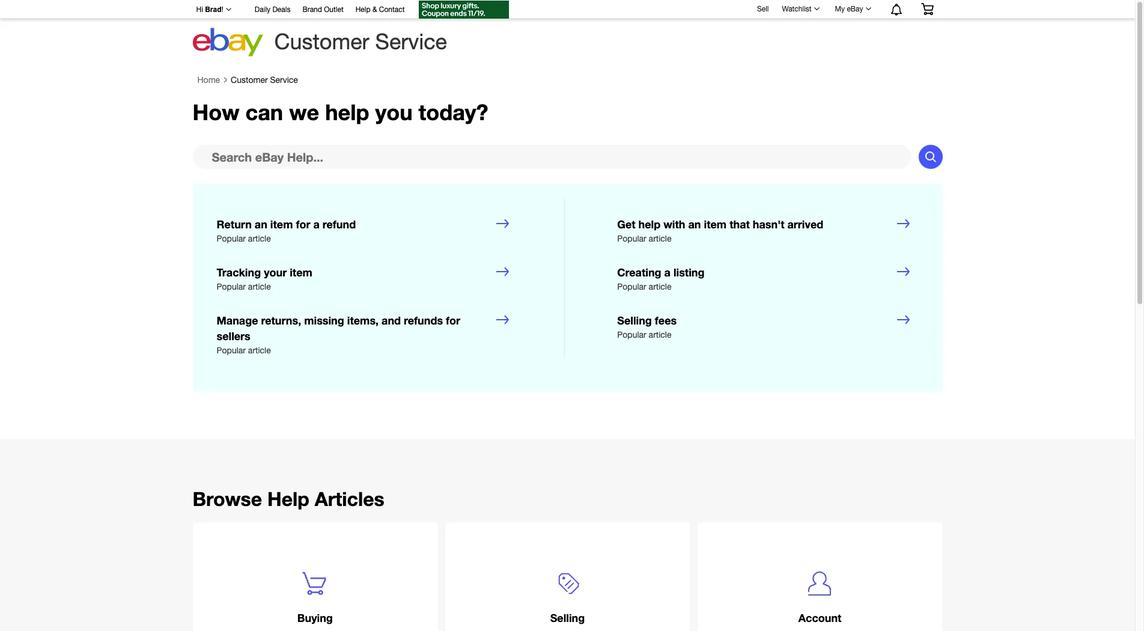 Task type: describe. For each thing, give the bounding box(es) containing it.
article inside return an item for a refund popular article
[[248, 234, 271, 244]]

sell
[[757, 5, 769, 13]]

sellers
[[217, 329, 251, 343]]

creating
[[617, 266, 662, 279]]

popular inside creating a listing popular article
[[617, 282, 647, 292]]

we
[[289, 99, 319, 125]]

a inside creating a listing popular article
[[665, 266, 671, 279]]

item for tracking your item
[[290, 266, 312, 279]]

how can we help you today? main content
[[0, 70, 1135, 631]]

brad
[[205, 5, 222, 14]]

home
[[197, 75, 220, 85]]

my
[[835, 5, 845, 13]]

daily deals link
[[255, 4, 291, 17]]

my ebay
[[835, 5, 863, 13]]

selling for selling
[[550, 611, 585, 625]]

0 horizontal spatial help
[[325, 99, 369, 125]]

hasn't
[[753, 218, 785, 231]]

an inside get help with an item that hasn't arrived popular article
[[689, 218, 701, 231]]

customer service link
[[231, 75, 298, 85]]

browse help articles
[[193, 487, 385, 510]]

with
[[664, 218, 686, 231]]

customer service banner
[[190, 0, 943, 60]]

refund
[[323, 218, 356, 231]]

popular inside the selling fees popular article
[[617, 330, 647, 340]]

creating a listing popular article
[[617, 266, 705, 292]]

deals
[[273, 5, 291, 14]]

can
[[246, 99, 283, 125]]

arrived
[[788, 218, 824, 231]]

account navigation
[[190, 0, 943, 20]]

popular inside get help with an item that hasn't arrived popular article
[[617, 234, 647, 244]]

help inside account navigation
[[356, 5, 371, 14]]

article inside manage returns, missing items, and refunds for sellers popular article
[[248, 346, 271, 355]]

tracking your item popular article
[[217, 266, 312, 292]]

that
[[730, 218, 750, 231]]

Search eBay Help... text field
[[193, 145, 912, 169]]

watchlist link
[[776, 2, 825, 16]]

!
[[222, 5, 224, 14]]

return an item for a refund popular article
[[217, 218, 356, 244]]

buying link
[[193, 522, 438, 631]]

brand
[[303, 5, 322, 14]]

you
[[375, 99, 413, 125]]

help inside get help with an item that hasn't arrived popular article
[[639, 218, 661, 231]]

account link
[[698, 522, 943, 631]]

&
[[373, 5, 377, 14]]

brand outlet link
[[303, 4, 344, 17]]

help & contact link
[[356, 4, 405, 17]]

help inside main content
[[267, 487, 309, 510]]

customer inside how can we help you today? main content
[[231, 75, 268, 85]]

how can we help you today?
[[193, 99, 488, 125]]

brand outlet
[[303, 5, 344, 14]]

refunds
[[404, 314, 443, 327]]

selling link
[[445, 522, 690, 631]]

selling for selling fees popular article
[[617, 314, 652, 327]]



Task type: locate. For each thing, give the bounding box(es) containing it.
customer service inside how can we help you today? main content
[[231, 75, 298, 85]]

0 horizontal spatial a
[[313, 218, 320, 231]]

popular inside manage returns, missing items, and refunds for sellers popular article
[[217, 346, 246, 355]]

article down "your"
[[248, 282, 271, 292]]

return
[[217, 218, 252, 231]]

fees
[[655, 314, 677, 327]]

1 horizontal spatial an
[[689, 218, 701, 231]]

browse
[[193, 487, 262, 510]]

service down contact
[[375, 29, 447, 54]]

an
[[255, 218, 267, 231], [689, 218, 701, 231]]

0 horizontal spatial service
[[270, 75, 298, 85]]

tracking
[[217, 266, 261, 279]]

customer service
[[274, 29, 447, 54], [231, 75, 298, 85]]

1 horizontal spatial a
[[665, 266, 671, 279]]

your
[[264, 266, 287, 279]]

customer inside banner
[[274, 29, 369, 54]]

popular inside tracking your item popular article
[[217, 282, 246, 292]]

help
[[356, 5, 371, 14], [267, 487, 309, 510]]

customer service inside customer service banner
[[274, 29, 447, 54]]

today?
[[419, 99, 488, 125]]

service up can
[[270, 75, 298, 85]]

article down "sellers"
[[248, 346, 271, 355]]

popular inside return an item for a refund popular article
[[217, 234, 246, 244]]

a
[[313, 218, 320, 231], [665, 266, 671, 279]]

manage
[[217, 314, 258, 327]]

1 vertical spatial selling
[[550, 611, 585, 625]]

service inside how can we help you today? main content
[[270, 75, 298, 85]]

a inside return an item for a refund popular article
[[313, 218, 320, 231]]

articles
[[315, 487, 385, 510]]

article inside creating a listing popular article
[[649, 282, 672, 292]]

0 vertical spatial service
[[375, 29, 447, 54]]

for inside manage returns, missing items, and refunds for sellers popular article
[[446, 314, 461, 327]]

items,
[[347, 314, 379, 327]]

1 vertical spatial for
[[446, 314, 461, 327]]

listing
[[674, 266, 705, 279]]

customer up can
[[231, 75, 268, 85]]

item left that
[[704, 218, 727, 231]]

and
[[382, 314, 401, 327]]

0 horizontal spatial an
[[255, 218, 267, 231]]

0 horizontal spatial for
[[296, 218, 310, 231]]

a left listing
[[665, 266, 671, 279]]

1 horizontal spatial for
[[446, 314, 461, 327]]

an right return
[[255, 218, 267, 231]]

article inside tracking your item popular article
[[248, 282, 271, 292]]

1 vertical spatial help
[[639, 218, 661, 231]]

1 vertical spatial service
[[270, 75, 298, 85]]

sell link
[[752, 5, 775, 13]]

customer service up can
[[231, 75, 298, 85]]

for inside return an item for a refund popular article
[[296, 218, 310, 231]]

service inside banner
[[375, 29, 447, 54]]

help right get
[[639, 218, 661, 231]]

selling inside the selling fees popular article
[[617, 314, 652, 327]]

article down with
[[649, 234, 672, 244]]

0 vertical spatial help
[[325, 99, 369, 125]]

1 vertical spatial customer service
[[231, 75, 298, 85]]

for
[[296, 218, 310, 231], [446, 314, 461, 327]]

item right return
[[270, 218, 293, 231]]

0 vertical spatial help
[[356, 5, 371, 14]]

customer service down &
[[274, 29, 447, 54]]

2 an from the left
[[689, 218, 701, 231]]

ebay
[[847, 5, 863, 13]]

1 horizontal spatial help
[[356, 5, 371, 14]]

1 horizontal spatial service
[[375, 29, 447, 54]]

help
[[325, 99, 369, 125], [639, 218, 661, 231]]

daily deals
[[255, 5, 291, 14]]

your shopping cart image
[[921, 3, 934, 15]]

for right refunds
[[446, 314, 461, 327]]

article inside the selling fees popular article
[[649, 330, 672, 340]]

1 horizontal spatial help
[[639, 218, 661, 231]]

get help with an item that hasn't arrived popular article
[[617, 218, 824, 244]]

1 horizontal spatial selling
[[617, 314, 652, 327]]

article down return
[[248, 234, 271, 244]]

hi
[[196, 5, 203, 14]]

0 vertical spatial a
[[313, 218, 320, 231]]

help right we
[[325, 99, 369, 125]]

get the coupon image
[[419, 1, 509, 19]]

buying
[[297, 611, 333, 625]]

0 horizontal spatial help
[[267, 487, 309, 510]]

1 horizontal spatial customer
[[274, 29, 369, 54]]

0 horizontal spatial selling
[[550, 611, 585, 625]]

home link
[[197, 75, 220, 85]]

0 horizontal spatial customer
[[231, 75, 268, 85]]

item inside tracking your item popular article
[[290, 266, 312, 279]]

1 an from the left
[[255, 218, 267, 231]]

0 vertical spatial customer
[[274, 29, 369, 54]]

daily
[[255, 5, 271, 14]]

customer down brand outlet link
[[274, 29, 369, 54]]

article inside get help with an item that hasn't arrived popular article
[[649, 234, 672, 244]]

0 vertical spatial for
[[296, 218, 310, 231]]

1 vertical spatial help
[[267, 487, 309, 510]]

item right "your"
[[290, 266, 312, 279]]

article
[[248, 234, 271, 244], [649, 234, 672, 244], [248, 282, 271, 292], [649, 282, 672, 292], [649, 330, 672, 340], [248, 346, 271, 355]]

manage returns, missing items, and refunds for sellers popular article
[[217, 314, 461, 355]]

outlet
[[324, 5, 344, 14]]

0 vertical spatial customer service
[[274, 29, 447, 54]]

my ebay link
[[829, 2, 877, 16]]

missing
[[304, 314, 344, 327]]

article down creating in the top right of the page
[[649, 282, 672, 292]]

returns,
[[261, 314, 301, 327]]

account
[[799, 611, 842, 625]]

service
[[375, 29, 447, 54], [270, 75, 298, 85]]

item inside get help with an item that hasn't arrived popular article
[[704, 218, 727, 231]]

a left 'refund'
[[313, 218, 320, 231]]

popular
[[217, 234, 246, 244], [617, 234, 647, 244], [217, 282, 246, 292], [617, 282, 647, 292], [617, 330, 647, 340], [217, 346, 246, 355]]

an right with
[[689, 218, 701, 231]]

contact
[[379, 5, 405, 14]]

selling inside "link"
[[550, 611, 585, 625]]

an inside return an item for a refund popular article
[[255, 218, 267, 231]]

selling fees popular article
[[617, 314, 677, 340]]

item
[[270, 218, 293, 231], [704, 218, 727, 231], [290, 266, 312, 279]]

0 vertical spatial selling
[[617, 314, 652, 327]]

1 vertical spatial a
[[665, 266, 671, 279]]

hi brad !
[[196, 5, 224, 14]]

1 vertical spatial customer
[[231, 75, 268, 85]]

get
[[617, 218, 636, 231]]

item inside return an item for a refund popular article
[[270, 218, 293, 231]]

article down "fees"
[[649, 330, 672, 340]]

item for return an item for a refund
[[270, 218, 293, 231]]

customer
[[274, 29, 369, 54], [231, 75, 268, 85]]

selling
[[617, 314, 652, 327], [550, 611, 585, 625]]

help & contact
[[356, 5, 405, 14]]

how
[[193, 99, 240, 125]]

for left 'refund'
[[296, 218, 310, 231]]

watchlist
[[782, 5, 812, 13]]



Task type: vqa. For each thing, say whether or not it's contained in the screenshot.
"Ssd"
no



